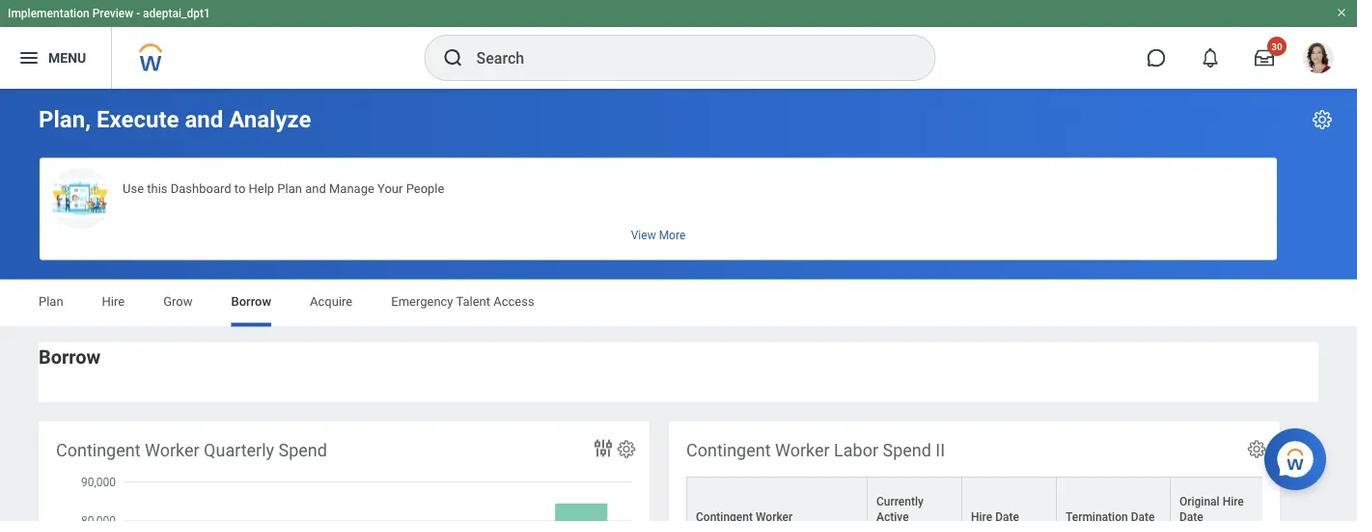 Task type: locate. For each thing, give the bounding box(es) containing it.
1 horizontal spatial worker
[[775, 440, 830, 460]]

preview
[[92, 7, 133, 20]]

1 spend from the left
[[279, 440, 327, 460]]

and left "manage"
[[305, 181, 326, 195]]

contingent worker labor spend ii
[[686, 440, 945, 460]]

configure and view chart data image
[[592, 437, 615, 460]]

0 horizontal spatial plan
[[39, 294, 63, 309]]

configure contingent worker quarterly spend image
[[616, 439, 637, 460]]

1 horizontal spatial contingent
[[686, 440, 771, 460]]

contingent inside contingent worker quarterly spend element
[[56, 440, 140, 460]]

1 contingent from the left
[[56, 440, 140, 460]]

adeptai_dpt1
[[143, 7, 210, 20]]

0 horizontal spatial spend
[[279, 440, 327, 460]]

1 horizontal spatial spend
[[883, 440, 931, 460]]

contingent worker quarterly spend
[[56, 440, 327, 460]]

hire
[[102, 294, 125, 309], [1223, 495, 1244, 508]]

talent
[[456, 294, 490, 309]]

hire left grow
[[102, 294, 125, 309]]

to
[[234, 181, 245, 195]]

use
[[123, 181, 144, 195]]

contingent worker labor spend ii element
[[669, 421, 1357, 521]]

0 vertical spatial borrow
[[231, 294, 271, 309]]

worker
[[145, 440, 199, 460], [775, 440, 830, 460]]

spend
[[279, 440, 327, 460], [883, 440, 931, 460]]

worker left quarterly on the left
[[145, 440, 199, 460]]

borrow
[[231, 294, 271, 309], [39, 346, 101, 369]]

2 worker from the left
[[775, 440, 830, 460]]

currently active column header
[[868, 476, 962, 521]]

configure contingent worker labor spend ii image
[[1246, 439, 1267, 460]]

and
[[185, 106, 223, 133], [305, 181, 326, 195]]

tab list
[[19, 280, 1338, 327]]

1 worker from the left
[[145, 440, 199, 460]]

column header down contingent worker labor spend ii
[[686, 476, 868, 521]]

2 spend from the left
[[883, 440, 931, 460]]

Search Workday  search field
[[476, 37, 895, 79]]

plan
[[277, 181, 302, 195], [39, 294, 63, 309]]

ii
[[936, 440, 945, 460]]

column header left date
[[1057, 476, 1171, 521]]

notifications large image
[[1201, 48, 1220, 68]]

worker left 'labor'
[[775, 440, 830, 460]]

1 vertical spatial plan
[[39, 294, 63, 309]]

1 vertical spatial borrow
[[39, 346, 101, 369]]

contingent
[[56, 440, 140, 460], [686, 440, 771, 460]]

1 vertical spatial hire
[[1223, 495, 1244, 508]]

this
[[147, 181, 167, 195]]

3 column header from the left
[[1057, 476, 1171, 521]]

1 horizontal spatial hire
[[1223, 495, 1244, 508]]

1 horizontal spatial plan
[[277, 181, 302, 195]]

0 horizontal spatial contingent
[[56, 440, 140, 460]]

justify image
[[17, 46, 41, 69]]

0 horizontal spatial borrow
[[39, 346, 101, 369]]

spend right quarterly on the left
[[279, 440, 327, 460]]

tab list containing plan
[[19, 280, 1338, 327]]

0 vertical spatial plan
[[277, 181, 302, 195]]

date
[[1180, 510, 1203, 521]]

menu button
[[0, 27, 111, 89]]

30
[[1271, 41, 1283, 52]]

hire right the original
[[1223, 495, 1244, 508]]

0 horizontal spatial and
[[185, 106, 223, 133]]

2 contingent from the left
[[686, 440, 771, 460]]

column header
[[686, 476, 868, 521], [962, 476, 1057, 521], [1057, 476, 1171, 521]]

use this dashboard to help plan and manage your people
[[123, 181, 444, 195]]

0 vertical spatial and
[[185, 106, 223, 133]]

implementation
[[8, 7, 89, 20]]

1 vertical spatial and
[[305, 181, 326, 195]]

execute
[[97, 106, 179, 133]]

row containing currently active
[[686, 476, 1357, 521]]

1 horizontal spatial and
[[305, 181, 326, 195]]

-
[[136, 7, 140, 20]]

contingent for contingent worker quarterly spend
[[56, 440, 140, 460]]

contingent for contingent worker labor spend ii
[[686, 440, 771, 460]]

close environment banner image
[[1336, 7, 1347, 18]]

spend for labor
[[883, 440, 931, 460]]

30 button
[[1243, 37, 1287, 79]]

spend left ii
[[883, 440, 931, 460]]

people
[[406, 181, 444, 195]]

emergency talent access
[[391, 294, 534, 309]]

0 vertical spatial hire
[[102, 294, 125, 309]]

menu banner
[[0, 0, 1357, 89]]

and left analyze
[[185, 106, 223, 133]]

0 horizontal spatial worker
[[145, 440, 199, 460]]

access
[[493, 294, 534, 309]]

currently active
[[876, 495, 924, 521]]

row
[[686, 476, 1357, 521]]

use this dashboard to help plan and manage your people button
[[40, 158, 1277, 260]]

contingent inside contingent worker labor spend ii element
[[686, 440, 771, 460]]

plan, execute and analyze main content
[[0, 89, 1357, 521]]

column header right currently active popup button
[[962, 476, 1057, 521]]

search image
[[442, 46, 465, 69]]

profile logan mcneil image
[[1303, 42, 1334, 77]]

original
[[1180, 495, 1220, 508]]

acquire
[[310, 294, 353, 309]]



Task type: describe. For each thing, give the bounding box(es) containing it.
implementation preview -   adeptai_dpt1
[[8, 7, 210, 20]]

original hire date button
[[1171, 477, 1264, 521]]

configure this page image
[[1311, 108, 1334, 131]]

row inside contingent worker labor spend ii element
[[686, 476, 1357, 521]]

analyze
[[229, 106, 311, 133]]

hire inside original hire date
[[1223, 495, 1244, 508]]

plan inside button
[[277, 181, 302, 195]]

contingent worker quarterly spend element
[[39, 421, 650, 521]]

2 column header from the left
[[962, 476, 1057, 521]]

grow
[[163, 294, 193, 309]]

spend for quarterly
[[279, 440, 327, 460]]

original hire date column header
[[1171, 476, 1265, 521]]

emergency
[[391, 294, 453, 309]]

currently
[[876, 495, 924, 508]]

and inside use this dashboard to help plan and manage your people button
[[305, 181, 326, 195]]

plan, execute and analyze
[[39, 106, 311, 133]]

active
[[876, 510, 909, 521]]

plan,
[[39, 106, 91, 133]]

currently active button
[[868, 477, 961, 521]]

tab list inside plan, execute and analyze main content
[[19, 280, 1338, 327]]

menu
[[48, 50, 86, 66]]

worker for quarterly
[[145, 440, 199, 460]]

1 column header from the left
[[686, 476, 868, 521]]

help
[[249, 181, 274, 195]]

0 horizontal spatial hire
[[102, 294, 125, 309]]

your
[[377, 181, 403, 195]]

original hire date
[[1180, 495, 1244, 521]]

manage
[[329, 181, 374, 195]]

worker for labor
[[775, 440, 830, 460]]

labor
[[834, 440, 878, 460]]

dashboard
[[171, 181, 231, 195]]

1 horizontal spatial borrow
[[231, 294, 271, 309]]

quarterly
[[204, 440, 274, 460]]

inbox large image
[[1255, 48, 1274, 68]]



Task type: vqa. For each thing, say whether or not it's contained in the screenshot.
dashboard expenses icon
no



